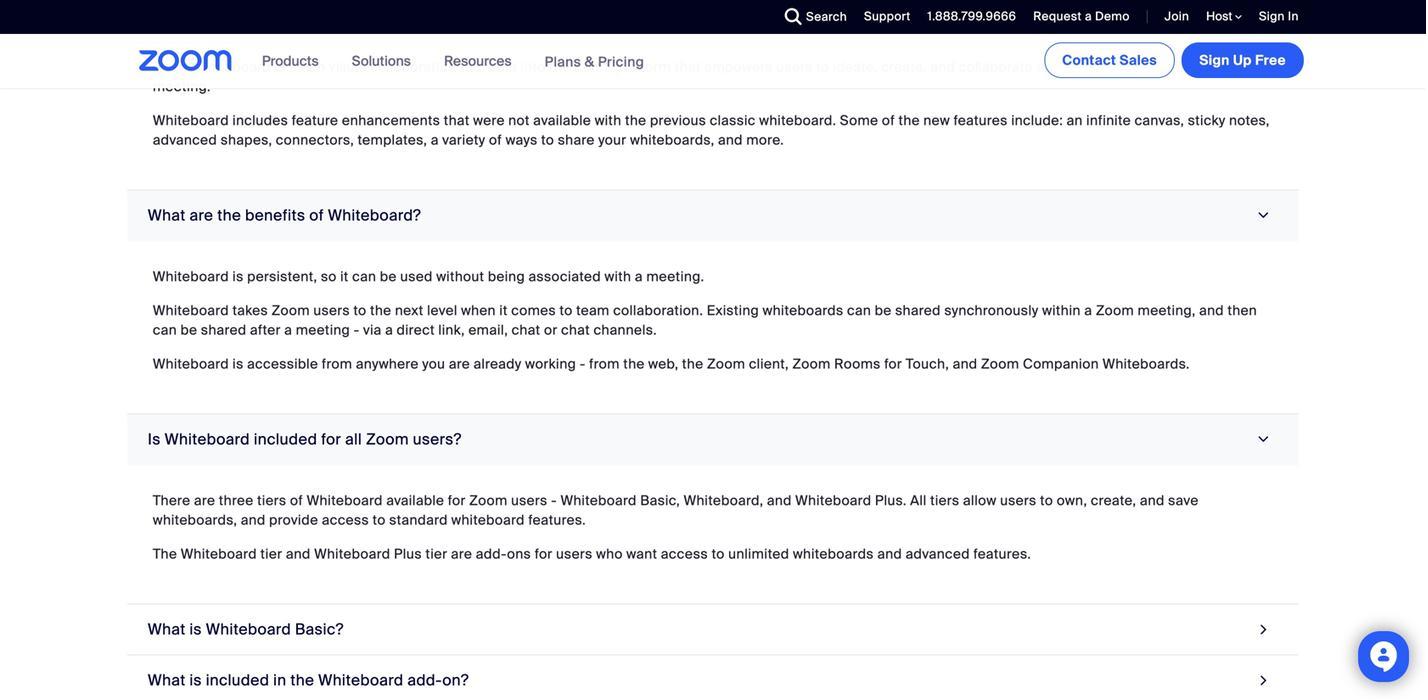 Task type: locate. For each thing, give the bounding box(es) containing it.
the right into
[[549, 58, 571, 76]]

1 vertical spatial -
[[580, 355, 586, 373]]

meeting. down zoom logo
[[153, 77, 211, 95]]

unlimited
[[728, 545, 790, 563]]

whiteboards,
[[630, 131, 715, 149], [153, 511, 237, 529]]

tiers up provide
[[257, 492, 286, 510]]

0 horizontal spatial add-
[[408, 671, 442, 690]]

in down what is whiteboard basic?
[[273, 671, 286, 690]]

what inside what is included in the whiteboard add-on? dropdown button
[[148, 671, 186, 690]]

0 vertical spatial available
[[533, 111, 591, 129]]

right image for add-
[[1256, 669, 1272, 692]]

for
[[884, 355, 902, 373], [321, 430, 341, 449], [448, 492, 466, 510], [535, 545, 553, 563]]

connectors,
[[276, 131, 354, 149]]

0 horizontal spatial whiteboards,
[[153, 511, 237, 529]]

for left touch,
[[884, 355, 902, 373]]

right image inside what is included in the whiteboard add-on? dropdown button
[[1256, 669, 1272, 692]]

2 horizontal spatial be
[[875, 302, 892, 319]]

a left variety
[[431, 131, 439, 149]]

1 horizontal spatial whiteboards,
[[630, 131, 715, 149]]

shapes,
[[221, 131, 272, 149]]

product information navigation
[[249, 34, 657, 90]]

for up the whiteboard
[[448, 492, 466, 510]]

is inside dropdown button
[[190, 671, 202, 690]]

- up "the whiteboard tier and whiteboard plus tier are add-ons for users who want access to unlimited whiteboards and advanced features."
[[551, 492, 557, 510]]

be left used
[[380, 268, 397, 285]]

0 horizontal spatial advanced
[[153, 131, 217, 149]]

sign left in
[[1259, 8, 1285, 24]]

in right both in the top right of the page
[[1149, 58, 1161, 76]]

synchronously
[[945, 302, 1039, 319]]

contact
[[1063, 51, 1116, 69]]

to
[[817, 58, 830, 76], [541, 131, 554, 149], [354, 302, 367, 319], [560, 302, 573, 319], [1040, 492, 1053, 510], [373, 511, 386, 529], [712, 545, 725, 563]]

included inside dropdown button
[[206, 671, 269, 690]]

1 horizontal spatial from
[[589, 355, 620, 373]]

0 horizontal spatial tiers
[[257, 492, 286, 510]]

0 vertical spatial what
[[148, 206, 186, 225]]

1 horizontal spatial available
[[533, 111, 591, 129]]

and left then
[[1199, 302, 1224, 319]]

is for accessible
[[233, 355, 244, 373]]

more.
[[746, 131, 784, 149]]

whiteboard,
[[684, 492, 764, 510]]

to up via
[[354, 302, 367, 319]]

the
[[549, 58, 571, 76], [625, 111, 647, 129], [899, 111, 920, 129], [217, 206, 241, 225], [370, 302, 392, 319], [623, 355, 645, 373], [682, 355, 704, 373], [290, 671, 314, 690]]

the right web,
[[682, 355, 704, 373]]

the inside zoom whiteboard is a rich visual collaboration tool built into the zoom platform that empowers users to ideate, create, and collaborate at any time, both in and out of meeting.
[[549, 58, 571, 76]]

and left save
[[1140, 492, 1165, 510]]

in
[[1149, 58, 1161, 76], [273, 671, 286, 690]]

without
[[436, 268, 484, 285]]

1 vertical spatial features.
[[974, 545, 1031, 563]]

plus.
[[875, 492, 907, 510]]

are
[[190, 206, 213, 225], [449, 355, 470, 373], [194, 492, 215, 510], [451, 545, 472, 563]]

0 horizontal spatial access
[[322, 511, 369, 529]]

0 horizontal spatial can
[[153, 321, 177, 339]]

tiers right the all
[[930, 492, 960, 510]]

be up 'rooms'
[[875, 302, 892, 319]]

- left via
[[354, 321, 360, 339]]

1 horizontal spatial in
[[1149, 58, 1161, 76]]

the
[[153, 545, 177, 563]]

associated
[[529, 268, 601, 285]]

it up email,
[[499, 302, 508, 319]]

standard
[[389, 511, 448, 529]]

0 vertical spatial -
[[354, 321, 360, 339]]

and down classic
[[718, 131, 743, 149]]

the up the your
[[625, 111, 647, 129]]

what is whiteboard basic? button
[[127, 605, 1299, 656]]

add- inside what is included in the whiteboard add-on? dropdown button
[[408, 671, 442, 690]]

2 vertical spatial -
[[551, 492, 557, 510]]

advanced left shapes,
[[153, 131, 217, 149]]

1 what from the top
[[148, 206, 186, 225]]

comes
[[511, 302, 556, 319]]

0 horizontal spatial available
[[386, 492, 444, 510]]

1 tier from the left
[[260, 545, 282, 563]]

from
[[322, 355, 352, 373], [589, 355, 620, 373]]

of up provide
[[290, 492, 303, 510]]

are down the whiteboard
[[451, 545, 472, 563]]

0 vertical spatial advanced
[[153, 131, 217, 149]]

contact sales link
[[1045, 42, 1175, 78]]

2 vertical spatial be
[[180, 321, 197, 339]]

tier right the plus
[[426, 545, 448, 563]]

0 vertical spatial sign
[[1259, 8, 1285, 24]]

notes,
[[1229, 111, 1270, 129]]

channels.
[[594, 321, 657, 339]]

sign up free
[[1200, 51, 1286, 69]]

banner
[[119, 34, 1308, 90]]

access right provide
[[322, 511, 369, 529]]

of right benefits
[[309, 206, 324, 225]]

sign left up
[[1200, 51, 1230, 69]]

it
[[340, 268, 349, 285], [499, 302, 508, 319]]

is
[[148, 430, 161, 449]]

and left collaborate on the right of page
[[931, 58, 955, 76]]

users up the whiteboard
[[511, 492, 548, 510]]

for left all
[[321, 430, 341, 449]]

1 horizontal spatial it
[[499, 302, 508, 319]]

of inside zoom whiteboard is a rich visual collaboration tool built into the zoom platform that empowers users to ideate, create, and collaborate at any time, both in and out of meeting.
[[1218, 58, 1231, 76]]

support link up ideate,
[[864, 8, 911, 24]]

1 vertical spatial whiteboards
[[793, 545, 874, 563]]

available inside there are three tiers of whiteboard available for zoom users - whiteboard basic, whiteboard, and whiteboard plus. all tiers allow users to own, create, and save whiteboards, and provide access to standard whiteboard features.
[[386, 492, 444, 510]]

0 vertical spatial included
[[254, 430, 317, 449]]

whiteboard inside what is included in the whiteboard add-on? dropdown button
[[318, 671, 404, 690]]

features. up "the whiteboard tier and whiteboard plus tier are add-ons for users who want access to unlimited whiteboards and advanced features."
[[528, 511, 586, 529]]

of left up
[[1218, 58, 1231, 76]]

to left ideate,
[[817, 58, 830, 76]]

right image inside is whiteboard included for all zoom users? "dropdown button"
[[1253, 432, 1276, 447]]

0 vertical spatial it
[[340, 268, 349, 285]]

0 vertical spatial shared
[[895, 302, 941, 319]]

feature
[[292, 111, 338, 129]]

are inside dropdown button
[[190, 206, 213, 225]]

zoom logo image
[[139, 50, 232, 71]]

2 vertical spatial what
[[148, 671, 186, 690]]

include:
[[1011, 111, 1063, 129]]

0 horizontal spatial from
[[322, 355, 352, 373]]

working
[[525, 355, 576, 373]]

a up collaboration.
[[635, 268, 643, 285]]

0 vertical spatial that
[[675, 58, 701, 76]]

sales
[[1120, 51, 1157, 69]]

zoom inside "dropdown button"
[[366, 430, 409, 449]]

with up the your
[[595, 111, 622, 129]]

that
[[675, 58, 701, 76], [444, 111, 470, 129]]

being
[[488, 268, 525, 285]]

2 what from the top
[[148, 620, 186, 640]]

0 horizontal spatial sign
[[1200, 51, 1230, 69]]

1 vertical spatial it
[[499, 302, 508, 319]]

0 horizontal spatial tier
[[260, 545, 282, 563]]

1 vertical spatial create,
[[1091, 492, 1137, 510]]

1 horizontal spatial be
[[380, 268, 397, 285]]

0 horizontal spatial -
[[354, 321, 360, 339]]

0 horizontal spatial that
[[444, 111, 470, 129]]

of inside dropdown button
[[309, 206, 324, 225]]

-
[[354, 321, 360, 339], [580, 355, 586, 373], [551, 492, 557, 510]]

1 vertical spatial available
[[386, 492, 444, 510]]

0 horizontal spatial chat
[[512, 321, 541, 339]]

2 tiers from the left
[[930, 492, 960, 510]]

included down what is whiteboard basic?
[[206, 671, 269, 690]]

are left benefits
[[190, 206, 213, 225]]

shared up touch,
[[895, 302, 941, 319]]

in
[[1288, 8, 1299, 24]]

can
[[352, 268, 376, 285], [847, 302, 871, 319], [153, 321, 177, 339]]

1 horizontal spatial tiers
[[930, 492, 960, 510]]

chat
[[512, 321, 541, 339], [561, 321, 590, 339]]

0 vertical spatial whiteboards
[[763, 302, 844, 319]]

1 vertical spatial that
[[444, 111, 470, 129]]

0 vertical spatial create,
[[881, 58, 927, 76]]

0 vertical spatial can
[[352, 268, 376, 285]]

is inside dropdown button
[[190, 620, 202, 640]]

- right working
[[580, 355, 586, 373]]

visual
[[329, 58, 367, 76]]

request a demo link
[[1021, 0, 1134, 34], [1034, 8, 1130, 24]]

whiteboards right unlimited
[[793, 545, 874, 563]]

a right "within"
[[1085, 302, 1093, 319]]

access right want
[[661, 545, 708, 563]]

in inside dropdown button
[[273, 671, 286, 690]]

it right so at the left of the page
[[340, 268, 349, 285]]

and down three
[[241, 511, 266, 529]]

right image
[[1253, 432, 1276, 447], [1256, 618, 1272, 641], [1256, 669, 1272, 692]]

support
[[864, 8, 911, 24]]

1 horizontal spatial access
[[661, 545, 708, 563]]

2 vertical spatial can
[[153, 321, 177, 339]]

is whiteboard included for all zoom users? button
[[127, 415, 1299, 465]]

tier down provide
[[260, 545, 282, 563]]

1 vertical spatial what
[[148, 620, 186, 640]]

2 horizontal spatial -
[[580, 355, 586, 373]]

meeting. up collaboration.
[[647, 268, 705, 285]]

1 chat from the left
[[512, 321, 541, 339]]

there
[[153, 492, 190, 510]]

create, right the own,
[[1091, 492, 1137, 510]]

available up share
[[533, 111, 591, 129]]

features.
[[528, 511, 586, 529], [974, 545, 1031, 563]]

users left who
[[556, 545, 593, 563]]

0 horizontal spatial be
[[180, 321, 197, 339]]

a right after
[[284, 321, 292, 339]]

2 chat from the left
[[561, 321, 590, 339]]

available up standard
[[386, 492, 444, 510]]

0 vertical spatial access
[[322, 511, 369, 529]]

available
[[533, 111, 591, 129], [386, 492, 444, 510]]

0 vertical spatial in
[[1149, 58, 1161, 76]]

a left the rich
[[289, 58, 297, 76]]

join
[[1165, 8, 1190, 24]]

1 horizontal spatial that
[[675, 58, 701, 76]]

2 from from the left
[[589, 355, 620, 373]]

2 vertical spatial right image
[[1256, 669, 1272, 692]]

are left three
[[194, 492, 215, 510]]

create, right ideate,
[[881, 58, 927, 76]]

users down the 'search' button
[[777, 58, 813, 76]]

a inside zoom whiteboard is a rich visual collaboration tool built into the zoom platform that empowers users to ideate, create, and collaborate at any time, both in and out of meeting.
[[289, 58, 297, 76]]

that inside whiteboard includes feature enhancements that were not available with the previous classic whiteboard. some of the new features include: an infinite canvas, sticky notes, advanced shapes, connectors, templates, a variety of ways to share your whiteboards, and more.
[[444, 111, 470, 129]]

tier
[[260, 545, 282, 563], [426, 545, 448, 563]]

access
[[322, 511, 369, 529], [661, 545, 708, 563]]

is for persistent,
[[233, 268, 244, 285]]

1 horizontal spatial features.
[[974, 545, 1031, 563]]

add-
[[476, 545, 507, 563], [408, 671, 442, 690]]

1 horizontal spatial create,
[[1091, 492, 1137, 510]]

1 vertical spatial included
[[206, 671, 269, 690]]

0 vertical spatial whiteboards,
[[630, 131, 715, 149]]

users up meeting
[[314, 302, 350, 319]]

whiteboards, inside there are three tiers of whiteboard available for zoom users - whiteboard basic, whiteboard, and whiteboard plus. all tiers allow users to own, create, and save whiteboards, and provide access to standard whiteboard features.
[[153, 511, 237, 529]]

when
[[461, 302, 496, 319]]

to right ways
[[541, 131, 554, 149]]

create, inside zoom whiteboard is a rich visual collaboration tool built into the zoom platform that empowers users to ideate, create, and collaborate at any time, both in and out of meeting.
[[881, 58, 927, 76]]

whiteboard inside what is whiteboard basic? dropdown button
[[206, 620, 291, 640]]

included inside "dropdown button"
[[254, 430, 317, 449]]

1 horizontal spatial chat
[[561, 321, 590, 339]]

0 vertical spatial be
[[380, 268, 397, 285]]

then
[[1228, 302, 1257, 319]]

create, inside there are three tiers of whiteboard available for zoom users - whiteboard basic, whiteboard, and whiteboard plus. all tiers allow users to own, create, and save whiteboards, and provide access to standard whiteboard features.
[[1091, 492, 1137, 510]]

1 horizontal spatial sign
[[1259, 8, 1285, 24]]

whiteboards
[[763, 302, 844, 319], [793, 545, 874, 563]]

1 horizontal spatial meeting.
[[647, 268, 705, 285]]

next
[[395, 302, 424, 319]]

meeting. inside zoom whiteboard is a rich visual collaboration tool built into the zoom platform that empowers users to ideate, create, and collaborate at any time, both in and out of meeting.
[[153, 77, 211, 95]]

of inside there are three tiers of whiteboard available for zoom users - whiteboard basic, whiteboard, and whiteboard plus. all tiers allow users to own, create, and save whiteboards, and provide access to standard whiteboard features.
[[290, 492, 303, 510]]

3 what from the top
[[148, 671, 186, 690]]

advanced down the all
[[906, 545, 970, 563]]

included left all
[[254, 430, 317, 449]]

2 horizontal spatial can
[[847, 302, 871, 319]]

sign inside button
[[1200, 51, 1230, 69]]

whiteboards, down there
[[153, 511, 237, 529]]

1 vertical spatial access
[[661, 545, 708, 563]]

features. down allow
[[974, 545, 1031, 563]]

1 vertical spatial right image
[[1256, 618, 1272, 641]]

0 vertical spatial with
[[595, 111, 622, 129]]

whiteboards inside whiteboard takes zoom users to the next level when it comes to team collaboration. existing whiteboards can be shared synchronously within a zoom meeting, and then can be shared after a meeting - via a direct link, email, chat or chat channels.
[[763, 302, 844, 319]]

companion
[[1023, 355, 1099, 373]]

be left after
[[180, 321, 197, 339]]

users right allow
[[1000, 492, 1037, 510]]

chat right or
[[561, 321, 590, 339]]

whiteboards, down "previous"
[[630, 131, 715, 149]]

the left benefits
[[217, 206, 241, 225]]

0 vertical spatial meeting.
[[153, 77, 211, 95]]

search
[[806, 9, 847, 25]]

users
[[777, 58, 813, 76], [314, 302, 350, 319], [511, 492, 548, 510], [1000, 492, 1037, 510], [556, 545, 593, 563]]

right image inside what is whiteboard basic? dropdown button
[[1256, 618, 1272, 641]]

1 vertical spatial add-
[[408, 671, 442, 690]]

- inside there are three tiers of whiteboard available for zoom users - whiteboard basic, whiteboard, and whiteboard plus. all tiers allow users to own, create, and save whiteboards, and provide access to standard whiteboard features.
[[551, 492, 557, 510]]

pricing
[[598, 53, 644, 71]]

search button
[[772, 0, 852, 34]]

with
[[595, 111, 622, 129], [605, 268, 631, 285]]

meeting.
[[153, 77, 211, 95], [647, 268, 705, 285]]

allow
[[963, 492, 997, 510]]

solutions button
[[352, 34, 419, 88]]

in inside zoom whiteboard is a rich visual collaboration tool built into the zoom platform that empowers users to ideate, create, and collaborate at any time, both in and out of meeting.
[[1149, 58, 1161, 76]]

0 horizontal spatial shared
[[201, 321, 247, 339]]

whiteboards up client,
[[763, 302, 844, 319]]

shared down takes
[[201, 321, 247, 339]]

0 horizontal spatial it
[[340, 268, 349, 285]]

that right platform
[[675, 58, 701, 76]]

1 horizontal spatial add-
[[476, 545, 507, 563]]

1 vertical spatial advanced
[[906, 545, 970, 563]]

with up team
[[605, 268, 631, 285]]

to inside whiteboard includes feature enhancements that were not available with the previous classic whiteboard. some of the new features include: an infinite canvas, sticky notes, advanced shapes, connectors, templates, a variety of ways to share your whiteboards, and more.
[[541, 131, 554, 149]]

0 horizontal spatial meeting.
[[153, 77, 211, 95]]

advanced inside whiteboard includes feature enhancements that were not available with the previous classic whiteboard. some of the new features include: an infinite canvas, sticky notes, advanced shapes, connectors, templates, a variety of ways to share your whiteboards, and more.
[[153, 131, 217, 149]]

the down basic? on the bottom of page
[[290, 671, 314, 690]]

1 vertical spatial whiteboards,
[[153, 511, 237, 529]]

sign for sign up free
[[1200, 51, 1230, 69]]

solutions
[[352, 52, 411, 70]]

1 horizontal spatial tier
[[426, 545, 448, 563]]

an
[[1067, 111, 1083, 129]]

from down "channels." at the left top of page
[[589, 355, 620, 373]]

2 tier from the left
[[426, 545, 448, 563]]

1 vertical spatial can
[[847, 302, 871, 319]]

1 horizontal spatial advanced
[[906, 545, 970, 563]]

what inside what is whiteboard basic? dropdown button
[[148, 620, 186, 640]]

the inside what is included in the whiteboard add-on? dropdown button
[[290, 671, 314, 690]]

the up via
[[370, 302, 392, 319]]

0 vertical spatial right image
[[1253, 432, 1276, 447]]

provide
[[269, 511, 318, 529]]

from down meeting
[[322, 355, 352, 373]]

1 vertical spatial be
[[875, 302, 892, 319]]

to inside zoom whiteboard is a rich visual collaboration tool built into the zoom platform that empowers users to ideate, create, and collaborate at any time, both in and out of meeting.
[[817, 58, 830, 76]]

chat down comes
[[512, 321, 541, 339]]

0 horizontal spatial in
[[273, 671, 286, 690]]

1 vertical spatial sign
[[1200, 51, 1230, 69]]

support link
[[852, 0, 915, 34], [864, 8, 911, 24]]

whiteboard includes feature enhancements that were not available with the previous classic whiteboard. some of the new features include: an infinite canvas, sticky notes, advanced shapes, connectors, templates, a variety of ways to share your whiteboards, and more.
[[153, 111, 1270, 149]]

0 horizontal spatial create,
[[881, 58, 927, 76]]

features. inside there are three tiers of whiteboard available for zoom users - whiteboard basic, whiteboard, and whiteboard plus. all tiers allow users to own, create, and save whiteboards, and provide access to standard whiteboard features.
[[528, 511, 586, 529]]

1 horizontal spatial -
[[551, 492, 557, 510]]

that up variety
[[444, 111, 470, 129]]

0 horizontal spatial features.
[[528, 511, 586, 529]]

zoom inside there are three tiers of whiteboard available for zoom users - whiteboard basic, whiteboard, and whiteboard plus. all tiers allow users to own, create, and save whiteboards, and provide access to standard whiteboard features.
[[469, 492, 508, 510]]

both
[[1116, 58, 1146, 76]]

what are the benefits of whiteboard?
[[148, 206, 421, 225]]

what inside what are the benefits of whiteboard? dropdown button
[[148, 206, 186, 225]]

1 vertical spatial in
[[273, 671, 286, 690]]

0 vertical spatial features.
[[528, 511, 586, 529]]



Task type: vqa. For each thing, say whether or not it's contained in the screenshot.
Personal Menu 'MENU'
no



Task type: describe. For each thing, give the bounding box(es) containing it.
that inside zoom whiteboard is a rich visual collaboration tool built into the zoom platform that empowers users to ideate, create, and collaborate at any time, both in and out of meeting.
[[675, 58, 701, 76]]

of down were
[[489, 131, 502, 149]]

rooms
[[834, 355, 881, 373]]

is whiteboard included for all zoom users?
[[148, 430, 462, 449]]

enhancements
[[342, 111, 440, 129]]

sign in
[[1259, 8, 1299, 24]]

resources button
[[444, 34, 519, 88]]

so
[[321, 268, 337, 285]]

empowers
[[704, 58, 773, 76]]

plans
[[545, 53, 581, 71]]

the inside what are the benefits of whiteboard? dropdown button
[[217, 206, 241, 225]]

a left demo
[[1085, 8, 1092, 24]]

whiteboard inside is whiteboard included for all zoom users? "dropdown button"
[[165, 430, 250, 449]]

previous
[[650, 111, 706, 129]]

for inside there are three tiers of whiteboard available for zoom users - whiteboard basic, whiteboard, and whiteboard plus. all tiers allow users to own, create, and save whiteboards, and provide access to standard whiteboard features.
[[448, 492, 466, 510]]

takes
[[233, 302, 268, 319]]

all
[[345, 430, 362, 449]]

rich
[[301, 58, 325, 76]]

share
[[558, 131, 595, 149]]

with inside whiteboard includes feature enhancements that were not available with the previous classic whiteboard. some of the new features include: an infinite canvas, sticky notes, advanced shapes, connectors, templates, a variety of ways to share your whiteboards, and more.
[[595, 111, 622, 129]]

sticky
[[1188, 111, 1226, 129]]

host button
[[1207, 8, 1242, 25]]

0 vertical spatial add-
[[476, 545, 507, 563]]

after
[[250, 321, 281, 339]]

there are three tiers of whiteboard available for zoom users - whiteboard basic, whiteboard, and whiteboard plus. all tiers allow users to own, create, and save whiteboards, and provide access to standard whiteboard features.
[[153, 492, 1199, 529]]

whiteboard takes zoom users to the next level when it comes to team collaboration. existing whiteboards can be shared synchronously within a zoom meeting, and then can be shared after a meeting - via a direct link, email, chat or chat channels.
[[153, 302, 1257, 339]]

plans & pricing
[[545, 53, 644, 71]]

canvas,
[[1135, 111, 1185, 129]]

the inside whiteboard takes zoom users to the next level when it comes to team collaboration. existing whiteboards can be shared synchronously within a zoom meeting, and then can be shared after a meeting - via a direct link, email, chat or chat channels.
[[370, 302, 392, 319]]

platform
[[616, 58, 671, 76]]

resources
[[444, 52, 512, 70]]

and down provide
[[286, 545, 311, 563]]

three
[[219, 492, 254, 510]]

ideate,
[[833, 58, 878, 76]]

accessible
[[247, 355, 318, 373]]

existing
[[707, 302, 759, 319]]

email,
[[469, 321, 508, 339]]

variety
[[442, 131, 485, 149]]

used
[[400, 268, 433, 285]]

join link up meetings navigation
[[1165, 8, 1190, 24]]

what is included in the whiteboard add-on? button
[[127, 656, 1299, 700]]

users inside zoom whiteboard is a rich visual collaboration tool built into the zoom platform that empowers users to ideate, create, and collaborate at any time, both in and out of meeting.
[[777, 58, 813, 76]]

banner containing contact sales
[[119, 34, 1308, 90]]

included for whiteboard
[[254, 430, 317, 449]]

to left standard
[[373, 511, 386, 529]]

whiteboards, inside whiteboard includes feature enhancements that were not available with the previous classic whiteboard. some of the new features include: an infinite canvas, sticky notes, advanced shapes, connectors, templates, a variety of ways to share your whiteboards, and more.
[[630, 131, 715, 149]]

ons
[[507, 545, 531, 563]]

right image
[[1253, 208, 1276, 223]]

for inside "dropdown button"
[[321, 430, 341, 449]]

whiteboards.
[[1103, 355, 1190, 373]]

available inside whiteboard includes feature enhancements that were not available with the previous classic whiteboard. some of the new features include: an infinite canvas, sticky notes, advanced shapes, connectors, templates, a variety of ways to share your whiteboards, and more.
[[533, 111, 591, 129]]

request
[[1034, 8, 1082, 24]]

to left the own,
[[1040, 492, 1053, 510]]

host
[[1207, 8, 1235, 24]]

&
[[585, 53, 595, 71]]

join link left host
[[1152, 0, 1194, 34]]

the left new
[[899, 111, 920, 129]]

already
[[474, 355, 522, 373]]

own,
[[1057, 492, 1087, 510]]

the left web,
[[623, 355, 645, 373]]

direct
[[397, 321, 435, 339]]

1 vertical spatial shared
[[201, 321, 247, 339]]

time,
[[1079, 58, 1112, 76]]

to left team
[[560, 302, 573, 319]]

and inside whiteboard includes feature enhancements that were not available with the previous classic whiteboard. some of the new features include: an infinite canvas, sticky notes, advanced shapes, connectors, templates, a variety of ways to share your whiteboards, and more.
[[718, 131, 743, 149]]

1 tiers from the left
[[257, 492, 286, 510]]

support link right search
[[852, 0, 915, 34]]

via
[[363, 321, 382, 339]]

whiteboard inside whiteboard takes zoom users to the next level when it comes to team collaboration. existing whiteboards can be shared synchronously within a zoom meeting, and then can be shared after a meeting - via a direct link, email, chat or chat channels.
[[153, 302, 229, 319]]

any
[[1053, 58, 1076, 76]]

1 vertical spatial with
[[605, 268, 631, 285]]

what is whiteboard basic?
[[148, 620, 344, 640]]

all
[[910, 492, 927, 510]]

- inside whiteboard takes zoom users to the next level when it comes to team collaboration. existing whiteboards can be shared synchronously within a zoom meeting, and then can be shared after a meeting - via a direct link, email, chat or chat channels.
[[354, 321, 360, 339]]

1 from from the left
[[322, 355, 352, 373]]

whiteboard?
[[328, 206, 421, 225]]

what for what are the benefits of whiteboard?
[[148, 206, 186, 225]]

meetings navigation
[[1041, 34, 1308, 82]]

a right via
[[385, 321, 393, 339]]

ways
[[506, 131, 538, 149]]

users inside whiteboard takes zoom users to the next level when it comes to team collaboration. existing whiteboards can be shared synchronously within a zoom meeting, and then can be shared after a meeting - via a direct link, email, chat or chat channels.
[[314, 302, 350, 319]]

a inside whiteboard includes feature enhancements that were not available with the previous classic whiteboard. some of the new features include: an infinite canvas, sticky notes, advanced shapes, connectors, templates, a variety of ways to share your whiteboards, and more.
[[431, 131, 439, 149]]

features
[[954, 111, 1008, 129]]

and inside whiteboard takes zoom users to the next level when it comes to team collaboration. existing whiteboards can be shared synchronously within a zoom meeting, and then can be shared after a meeting - via a direct link, email, chat or chat channels.
[[1199, 302, 1224, 319]]

whiteboard is accessible from anywhere you are already working - from the web, the zoom client, zoom rooms for touch, and zoom companion whiteboards.
[[153, 355, 1190, 373]]

it inside whiteboard takes zoom users to the next level when it comes to team collaboration. existing whiteboards can be shared synchronously within a zoom meeting, and then can be shared after a meeting - via a direct link, email, chat or chat channels.
[[499, 302, 508, 319]]

basic?
[[295, 620, 344, 640]]

collaboration
[[370, 58, 456, 76]]

out
[[1193, 58, 1214, 76]]

are inside there are three tiers of whiteboard available for zoom users - whiteboard basic, whiteboard, and whiteboard plus. all tiers allow users to own, create, and save whiteboards, and provide access to standard whiteboard features.
[[194, 492, 215, 510]]

some
[[840, 111, 879, 129]]

1 vertical spatial meeting.
[[647, 268, 705, 285]]

who
[[596, 545, 623, 563]]

what is included in the whiteboard add-on?
[[148, 671, 469, 690]]

benefits
[[245, 206, 305, 225]]

the whiteboard tier and whiteboard plus tier are add-ons for users who want access to unlimited whiteboards and advanced features.
[[153, 545, 1031, 563]]

users?
[[413, 430, 462, 449]]

1 horizontal spatial can
[[352, 268, 376, 285]]

of right some
[[882, 111, 895, 129]]

contact sales
[[1063, 51, 1157, 69]]

and down plus.
[[878, 545, 902, 563]]

web,
[[648, 355, 679, 373]]

tool
[[460, 58, 485, 76]]

to left unlimited
[[712, 545, 725, 563]]

are right the you
[[449, 355, 470, 373]]

and left out
[[1165, 58, 1189, 76]]

included for is
[[206, 671, 269, 690]]

is inside zoom whiteboard is a rich visual collaboration tool built into the zoom platform that empowers users to ideate, create, and collaborate at any time, both in and out of meeting.
[[274, 58, 285, 76]]

access inside there are three tiers of whiteboard available for zoom users - whiteboard basic, whiteboard, and whiteboard plus. all tiers allow users to own, create, and save whiteboards, and provide access to standard whiteboard features.
[[322, 511, 369, 529]]

you
[[422, 355, 445, 373]]

basic,
[[640, 492, 680, 510]]

or
[[544, 321, 558, 339]]

whiteboard is persistent, so it can be used without being associated with a meeting.
[[153, 268, 705, 285]]

team
[[576, 302, 610, 319]]

zoom whiteboard is a rich visual collaboration tool built into the zoom platform that empowers users to ideate, create, and collaborate at any time, both in and out of meeting.
[[153, 58, 1231, 95]]

link,
[[438, 321, 465, 339]]

is for whiteboard
[[190, 620, 202, 640]]

collaborate
[[959, 58, 1033, 76]]

up
[[1233, 51, 1252, 69]]

whiteboard inside whiteboard includes feature enhancements that were not available with the previous classic whiteboard. some of the new features include: an infinite canvas, sticky notes, advanced shapes, connectors, templates, a variety of ways to share your whiteboards, and more.
[[153, 111, 229, 129]]

at
[[1037, 58, 1049, 76]]

products
[[262, 52, 319, 70]]

meeting,
[[1138, 302, 1196, 319]]

what for what is whiteboard basic?
[[148, 620, 186, 640]]

and right whiteboard,
[[767, 492, 792, 510]]

sign up free button
[[1182, 42, 1304, 78]]

save
[[1168, 492, 1199, 510]]

is for included
[[190, 671, 202, 690]]

and right touch,
[[953, 355, 978, 373]]

for right ons
[[535, 545, 553, 563]]

plus
[[394, 545, 422, 563]]

request a demo
[[1034, 8, 1130, 24]]

built
[[489, 58, 517, 76]]

anywhere
[[356, 355, 419, 373]]

what for what is included in the whiteboard add-on?
[[148, 671, 186, 690]]

sign for sign in
[[1259, 8, 1285, 24]]

whiteboard inside zoom whiteboard is a rich visual collaboration tool built into the zoom platform that empowers users to ideate, create, and collaborate at any time, both in and out of meeting.
[[195, 58, 271, 76]]

collaboration.
[[613, 302, 703, 319]]

right image for users?
[[1253, 432, 1276, 447]]

1 horizontal spatial shared
[[895, 302, 941, 319]]

1.888.799.9666
[[928, 8, 1017, 24]]



